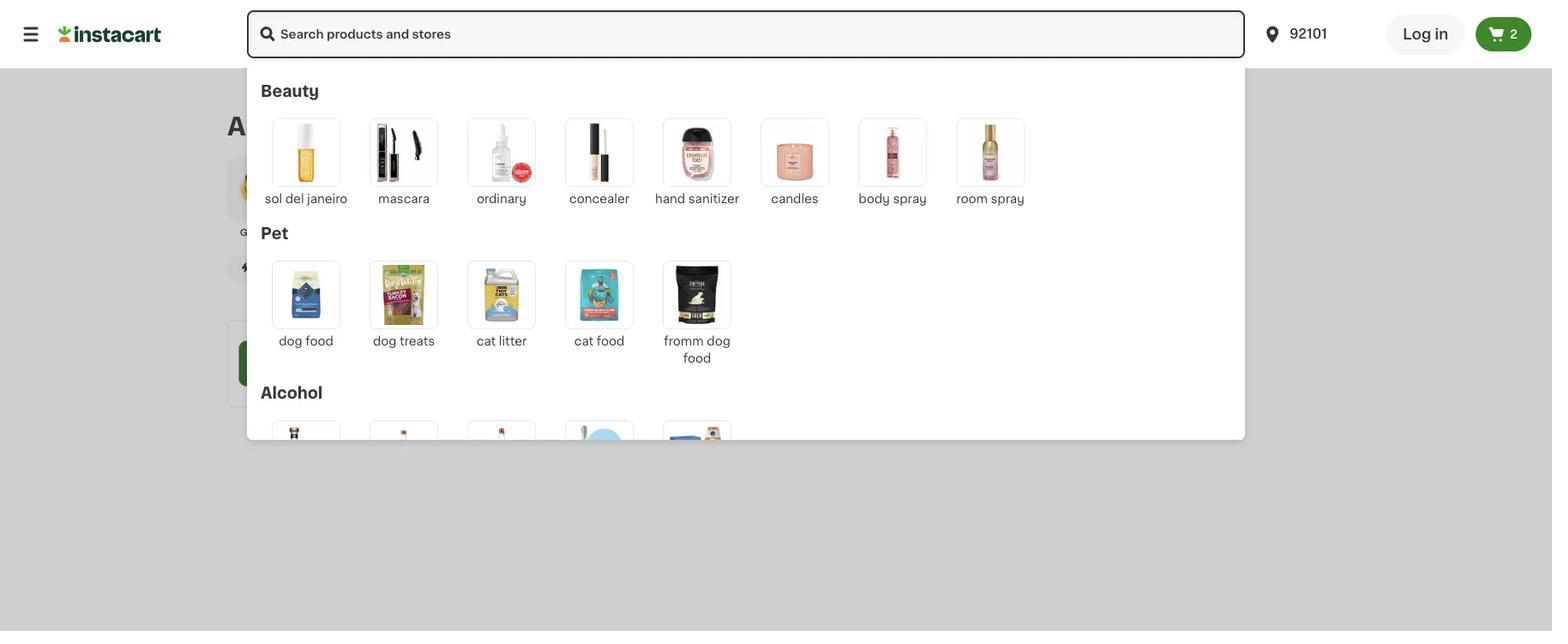 Task type: describe. For each thing, give the bounding box(es) containing it.
sprouts
[[310, 333, 360, 345]]

3 option from the left
[[456, 413, 547, 513]]

dog treats link
[[358, 254, 449, 353]]

market
[[418, 333, 463, 345]]

janeiro
[[307, 193, 348, 205]]

treats
[[400, 335, 435, 347]]

diego
[[441, 114, 519, 138]]

ordinary
[[477, 193, 527, 205]]

food inside fromm dog food
[[683, 352, 711, 364]]

stores
[[267, 114, 350, 138]]

4 option from the left
[[554, 413, 645, 513]]

candles
[[771, 193, 819, 205]]

instacart logo image
[[58, 24, 161, 45]]

candles link
[[749, 111, 840, 211]]

Search field
[[247, 10, 1245, 58]]

hand sanitizer link
[[652, 111, 743, 211]]

log in button
[[1386, 14, 1465, 55]]

search products and stores element
[[0, 10, 1552, 631]]

dog for dog treats
[[373, 335, 397, 347]]

room spray
[[956, 193, 1025, 205]]

1 vertical spatial in-store prices
[[312, 385, 381, 394]]

alcohol group
[[261, 384, 1231, 513]]

body spray link
[[847, 111, 938, 211]]

new
[[581, 263, 609, 275]]

log
[[1403, 27, 1431, 42]]

1 92101 button from the left
[[1252, 10, 1376, 58]]

none search field inside search products and stores element
[[247, 10, 1245, 58]]

dog food
[[279, 335, 333, 347]]

1 vertical spatial in-
[[312, 385, 325, 394]]

pickup button
[[496, 256, 562, 282]]

all stores in san diego
[[227, 114, 519, 138]]

2
[[1510, 28, 1518, 40]]

in inside 'all stores in san diego' main content
[[356, 114, 380, 138]]

5 option from the left
[[652, 413, 743, 513]]

ebt
[[453, 263, 477, 275]]

1 vertical spatial store
[[325, 385, 349, 394]]

alcohol
[[261, 386, 323, 401]]

cat for cat food
[[574, 335, 594, 347]]

all
[[227, 114, 261, 138]]

1 option from the left
[[261, 413, 352, 513]]

body
[[859, 193, 890, 205]]

2 button
[[1476, 17, 1531, 51]]

all stores in san diego main content
[[0, 69, 1552, 435]]

concealer link
[[554, 111, 645, 211]]

sol
[[265, 193, 282, 205]]



Task type: locate. For each thing, give the bounding box(es) containing it.
in-store prices button
[[319, 256, 434, 282]]

litter
[[499, 335, 527, 347]]

food up alcohol
[[306, 335, 333, 347]]

in
[[1435, 27, 1448, 42], [356, 114, 380, 138]]

concealer
[[569, 193, 629, 205]]

92101
[[1290, 28, 1327, 40]]

dog
[[279, 335, 302, 347], [373, 335, 397, 347], [707, 335, 730, 347]]

sprouts farmers market pickup available
[[310, 333, 463, 361]]

dog food link
[[261, 254, 352, 353]]

in- right fastest
[[331, 263, 348, 275]]

0 vertical spatial pickup
[[508, 263, 550, 275]]

2 dog from the left
[[373, 335, 397, 347]]

spray for room spray
[[991, 193, 1025, 205]]

search list box for beauty
[[261, 111, 1231, 211]]

cat left the litter
[[477, 335, 496, 347]]

1 cat from the left
[[477, 335, 496, 347]]

spray right body
[[893, 193, 927, 205]]

store right alcohol
[[325, 385, 349, 394]]

pickup
[[508, 263, 550, 275], [322, 352, 355, 361]]

fastest button
[[227, 256, 312, 282]]

1 horizontal spatial in-
[[331, 263, 348, 275]]

pickup right ebt
[[508, 263, 550, 275]]

food
[[306, 335, 333, 347], [597, 335, 625, 347], [683, 352, 711, 364]]

fromm dog food link
[[652, 254, 743, 370]]

0 horizontal spatial in
[[356, 114, 380, 138]]

food down fromm
[[683, 352, 711, 364]]

san
[[385, 114, 435, 138]]

0 horizontal spatial food
[[306, 335, 333, 347]]

cat food link
[[554, 254, 645, 353]]

2 search list box from the top
[[261, 111, 1231, 211]]

dog inside fromm dog food
[[707, 335, 730, 347]]

1 vertical spatial prices
[[352, 385, 381, 394]]

search list box for alcohol
[[261, 413, 1231, 513]]

ebt button
[[441, 256, 489, 282]]

1 search list box from the top
[[261, 82, 1231, 513]]

in-store prices up farmers
[[331, 263, 422, 275]]

prices down available
[[352, 385, 381, 394]]

cat litter
[[477, 335, 527, 347]]

in inside log in button
[[1435, 27, 1448, 42]]

dog for dog food
[[279, 335, 302, 347]]

spray
[[893, 193, 927, 205], [991, 193, 1025, 205]]

log in
[[1403, 27, 1448, 42]]

beauty group
[[261, 82, 1231, 211]]

cat right the litter
[[574, 335, 594, 347]]

0 vertical spatial prices
[[383, 263, 422, 275]]

0 vertical spatial in-store prices
[[331, 263, 422, 275]]

food for cat food
[[597, 335, 625, 347]]

4 search list box from the top
[[261, 413, 1231, 513]]

92101 button
[[1252, 10, 1376, 58], [1262, 10, 1365, 58]]

cat litter link
[[456, 254, 547, 353]]

search list box for pet
[[261, 254, 1231, 370]]

1 horizontal spatial dog
[[373, 335, 397, 347]]

0 horizontal spatial prices
[[352, 385, 381, 394]]

in-store prices
[[331, 263, 422, 275], [312, 385, 381, 394]]

1 vertical spatial pickup
[[322, 352, 355, 361]]

body spray
[[859, 193, 927, 205]]

fastest
[[254, 263, 300, 275]]

grocery
[[240, 228, 280, 237]]

store
[[348, 263, 380, 275], [325, 385, 349, 394]]

None search field
[[247, 10, 1245, 58]]

0 horizontal spatial dog
[[279, 335, 302, 347]]

0 horizontal spatial spray
[[893, 193, 927, 205]]

dog right fromm
[[707, 335, 730, 347]]

pet
[[261, 226, 288, 241]]

2 spray from the left
[[991, 193, 1025, 205]]

spray right room
[[991, 193, 1025, 205]]

pet group
[[261, 225, 1231, 370]]

0 vertical spatial in
[[1435, 27, 1448, 42]]

room
[[956, 193, 988, 205]]

0 horizontal spatial in-
[[312, 385, 325, 394]]

1 dog from the left
[[279, 335, 302, 347]]

2 cat from the left
[[574, 335, 594, 347]]

in right log
[[1435, 27, 1448, 42]]

prices
[[383, 263, 422, 275], [352, 385, 381, 394]]

0 horizontal spatial cat
[[477, 335, 496, 347]]

1 horizontal spatial pickup
[[508, 263, 550, 275]]

0 vertical spatial in-
[[331, 263, 348, 275]]

dog up available
[[373, 335, 397, 347]]

del
[[285, 193, 304, 205]]

pickup inside pickup button
[[508, 263, 550, 275]]

3 search list box from the top
[[261, 254, 1231, 370]]

sanitizer
[[688, 193, 739, 205]]

sol del janeiro link
[[261, 111, 352, 211]]

1 horizontal spatial in
[[1435, 27, 1448, 42]]

in-store prices down available
[[312, 385, 381, 394]]

2 92101 button from the left
[[1262, 10, 1365, 58]]

fromm dog food
[[664, 335, 730, 364]]

farmers
[[363, 333, 415, 345]]

prices left ebt button
[[383, 263, 422, 275]]

cat
[[477, 335, 496, 347], [574, 335, 594, 347]]

option
[[261, 413, 352, 513], [358, 413, 449, 513], [456, 413, 547, 513], [554, 413, 645, 513], [652, 413, 743, 513]]

fromm
[[664, 335, 704, 347]]

0 vertical spatial store
[[348, 263, 380, 275]]

store up farmers
[[348, 263, 380, 275]]

in-
[[331, 263, 348, 275], [312, 385, 325, 394]]

room spray link
[[945, 111, 1036, 211]]

hand
[[655, 193, 685, 205]]

hand sanitizer
[[655, 193, 739, 205]]

food for dog food
[[306, 335, 333, 347]]

1 horizontal spatial food
[[597, 335, 625, 347]]

search list box containing beauty
[[261, 82, 1231, 513]]

cat for cat litter
[[477, 335, 496, 347]]

grocery button
[[227, 157, 292, 239]]

mascara link
[[358, 111, 449, 211]]

spray for body spray
[[893, 193, 927, 205]]

1 spray from the left
[[893, 193, 927, 205]]

in- down dog food
[[312, 385, 325, 394]]

food left fromm
[[597, 335, 625, 347]]

pickup down sprouts
[[322, 352, 355, 361]]

1 horizontal spatial cat
[[574, 335, 594, 347]]

2 option from the left
[[358, 413, 449, 513]]

3 dog from the left
[[707, 335, 730, 347]]

in left san
[[356, 114, 380, 138]]

search list box
[[261, 82, 1231, 513], [261, 111, 1231, 211], [261, 254, 1231, 370], [261, 413, 1231, 513]]

new button
[[569, 256, 621, 282]]

1 horizontal spatial prices
[[383, 263, 422, 275]]

2 horizontal spatial dog
[[707, 335, 730, 347]]

dog left sprouts
[[279, 335, 302, 347]]

beauty
[[261, 84, 319, 99]]

in- inside button
[[331, 263, 348, 275]]

1 horizontal spatial spray
[[991, 193, 1025, 205]]

prices inside button
[[383, 263, 422, 275]]

dog treats
[[373, 335, 435, 347]]

1 vertical spatial in
[[356, 114, 380, 138]]

cat food
[[574, 335, 625, 347]]

sol del janeiro
[[265, 193, 348, 205]]

ordinary link
[[456, 111, 547, 211]]

0 horizontal spatial pickup
[[322, 352, 355, 361]]

in-store prices inside button
[[331, 263, 422, 275]]

mascara
[[378, 193, 430, 205]]

pickup inside the sprouts farmers market pickup available
[[322, 352, 355, 361]]

search list box containing sol del janeiro
[[261, 111, 1231, 211]]

available
[[357, 352, 400, 361]]

search list box containing dog food
[[261, 254, 1231, 370]]

2 horizontal spatial food
[[683, 352, 711, 364]]

store inside in-store prices button
[[348, 263, 380, 275]]



Task type: vqa. For each thing, say whether or not it's contained in the screenshot.
less
no



